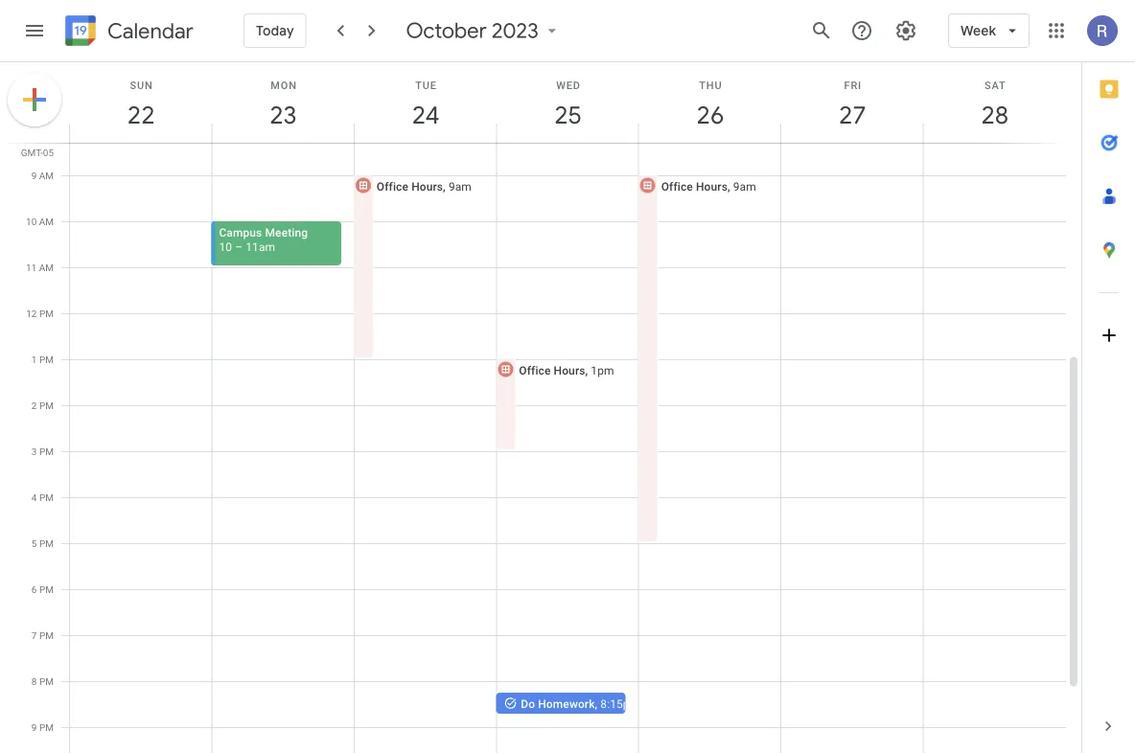 Task type: locate. For each thing, give the bounding box(es) containing it.
26 link
[[688, 93, 733, 137]]

office hours , 9am down 26
[[661, 180, 756, 193]]

hours down 26 link
[[696, 180, 728, 193]]

10
[[26, 216, 37, 227], [219, 240, 232, 254]]

10 inside 'campus meeting 10 – 11am'
[[219, 240, 232, 254]]

9 down gmt-
[[31, 170, 37, 181]]

22 column header
[[69, 62, 212, 143]]

9 pm from the top
[[39, 676, 54, 688]]

am right the '11'
[[39, 262, 54, 273]]

–
[[235, 240, 243, 254]]

pm
[[39, 308, 54, 319], [39, 354, 54, 365], [39, 400, 54, 411], [39, 446, 54, 457], [39, 492, 54, 503], [39, 538, 54, 549], [39, 584, 54, 596], [39, 630, 54, 642], [39, 676, 54, 688], [39, 722, 54, 734]]

office hours , 9am
[[377, 180, 472, 193], [661, 180, 756, 193]]

24 link
[[404, 93, 448, 137]]

24
[[411, 99, 438, 131]]

main drawer image
[[23, 19, 46, 42]]

pm for 1 pm
[[39, 354, 54, 365]]

october
[[406, 17, 487, 44]]

am down 05
[[39, 170, 54, 181]]

1 vertical spatial 9
[[32, 722, 37, 734]]

0 horizontal spatial office hours , 9am
[[377, 180, 472, 193]]

22
[[126, 99, 154, 131]]

,
[[443, 180, 446, 193], [728, 180, 730, 193], [585, 364, 588, 377], [595, 698, 598, 711]]

6 pm
[[32, 584, 54, 596]]

8 pm from the top
[[39, 630, 54, 642]]

10 pm from the top
[[39, 722, 54, 734]]

0 vertical spatial am
[[39, 170, 54, 181]]

pm right 3
[[39, 446, 54, 457]]

12 pm
[[26, 308, 54, 319]]

office hours , 9am down 24
[[377, 180, 472, 193]]

thu
[[699, 79, 722, 91]]

homework
[[538, 698, 595, 711]]

am down the 9 am
[[39, 216, 54, 227]]

7 pm
[[32, 630, 54, 642]]

7 pm from the top
[[39, 584, 54, 596]]

5 pm from the top
[[39, 492, 54, 503]]

october 2023
[[406, 17, 539, 44]]

7
[[32, 630, 37, 642]]

pm for 9 pm
[[39, 722, 54, 734]]

23 link
[[261, 93, 306, 137]]

tue
[[415, 79, 437, 91]]

calendar heading
[[104, 18, 194, 45]]

, left 1pm
[[585, 364, 588, 377]]

0 horizontal spatial 9am
[[449, 180, 472, 193]]

, left 8:15pm
[[595, 698, 598, 711]]

sun 22
[[126, 79, 154, 131]]

4 pm from the top
[[39, 446, 54, 457]]

1 horizontal spatial office
[[519, 364, 551, 377]]

3
[[32, 446, 37, 457]]

grid
[[0, 62, 1082, 754]]

4 pm
[[32, 492, 54, 503]]

9 down 8
[[32, 722, 37, 734]]

mon
[[271, 79, 297, 91]]

28 link
[[973, 93, 1017, 137]]

pm right 5
[[39, 538, 54, 549]]

1 vertical spatial am
[[39, 216, 54, 227]]

2 vertical spatial am
[[39, 262, 54, 273]]

8
[[32, 676, 37, 688]]

5
[[32, 538, 37, 549]]

pm for 3 pm
[[39, 446, 54, 457]]

office
[[377, 180, 409, 193], [661, 180, 693, 193], [519, 364, 551, 377]]

today
[[256, 22, 294, 39]]

9am down 26 column header
[[733, 180, 756, 193]]

pm down 8 pm
[[39, 722, 54, 734]]

pm right 6
[[39, 584, 54, 596]]

1 9 from the top
[[31, 170, 37, 181]]

1 office hours , 9am from the left
[[377, 180, 472, 193]]

2
[[32, 400, 37, 411]]

pm for 5 pm
[[39, 538, 54, 549]]

pm right 7 on the left bottom of page
[[39, 630, 54, 642]]

office left 1pm
[[519, 364, 551, 377]]

1 horizontal spatial office hours , 9am
[[661, 180, 756, 193]]

3 am from the top
[[39, 262, 54, 273]]

10 up the '11'
[[26, 216, 37, 227]]

2 9 from the top
[[32, 722, 37, 734]]

pm right 4
[[39, 492, 54, 503]]

week button
[[949, 8, 1030, 54]]

0 horizontal spatial office
[[377, 180, 409, 193]]

25
[[553, 99, 581, 131]]

2 9am from the left
[[733, 180, 756, 193]]

9
[[31, 170, 37, 181], [32, 722, 37, 734]]

2 am from the top
[[39, 216, 54, 227]]

1 am from the top
[[39, 170, 54, 181]]

9 am
[[31, 170, 54, 181]]

am
[[39, 170, 54, 181], [39, 216, 54, 227], [39, 262, 54, 273]]

1 horizontal spatial 9am
[[733, 180, 756, 193]]

5 pm
[[32, 538, 54, 549]]

office down 24 link
[[377, 180, 409, 193]]

hours left 1pm
[[554, 364, 585, 377]]

9 for 9 pm
[[32, 722, 37, 734]]

2 office hours , 9am from the left
[[661, 180, 756, 193]]

8 pm
[[32, 676, 54, 688]]

6 pm from the top
[[39, 538, 54, 549]]

1 vertical spatial 10
[[219, 240, 232, 254]]

11am
[[246, 240, 275, 254]]

pm for 8 pm
[[39, 676, 54, 688]]

1 pm
[[32, 354, 54, 365]]

9am
[[449, 180, 472, 193], [733, 180, 756, 193]]

9am down 24 column header
[[449, 180, 472, 193]]

calendar
[[107, 18, 194, 45]]

wed
[[556, 79, 581, 91]]

hours down 24 link
[[412, 180, 443, 193]]

1 pm from the top
[[39, 308, 54, 319]]

gmt-05
[[21, 147, 54, 158]]

calendar element
[[61, 12, 194, 54]]

0 vertical spatial 9
[[31, 170, 37, 181]]

tab list
[[1083, 62, 1135, 700]]

thu 26
[[696, 79, 723, 131]]

october 2023 button
[[399, 17, 570, 44]]

23
[[269, 99, 296, 131]]

pm right 1
[[39, 354, 54, 365]]

sat
[[985, 79, 1006, 91]]

2 horizontal spatial office
[[661, 180, 693, 193]]

1 horizontal spatial 10
[[219, 240, 232, 254]]

1pm
[[591, 364, 614, 377]]

2 pm from the top
[[39, 354, 54, 365]]

27 link
[[831, 93, 875, 137]]

0 horizontal spatial 10
[[26, 216, 37, 227]]

, down 24 link
[[443, 180, 446, 193]]

3 pm from the top
[[39, 400, 54, 411]]

pm right 2
[[39, 400, 54, 411]]

campus
[[219, 226, 262, 239]]

10 left –
[[219, 240, 232, 254]]

pm right 8
[[39, 676, 54, 688]]

office down 26 link
[[661, 180, 693, 193]]

0 vertical spatial 10
[[26, 216, 37, 227]]

1 9am from the left
[[449, 180, 472, 193]]

today button
[[244, 8, 307, 54]]

pm right 12
[[39, 308, 54, 319]]

26
[[696, 99, 723, 131]]

hours
[[412, 180, 443, 193], [696, 180, 728, 193], [554, 364, 585, 377]]



Task type: describe. For each thing, give the bounding box(es) containing it.
, down 26 link
[[728, 180, 730, 193]]

1 horizontal spatial hours
[[554, 364, 585, 377]]

24 column header
[[354, 62, 497, 143]]

do homework , 8:15pm
[[521, 698, 640, 711]]

25 column header
[[496, 62, 639, 143]]

12
[[26, 308, 37, 319]]

pm for 6 pm
[[39, 584, 54, 596]]

pm for 2 pm
[[39, 400, 54, 411]]

9 for 9 am
[[31, 170, 37, 181]]

am for 9 am
[[39, 170, 54, 181]]

am for 11 am
[[39, 262, 54, 273]]

gmt-
[[21, 147, 43, 158]]

do
[[521, 698, 535, 711]]

10 am
[[26, 216, 54, 227]]

am for 10 am
[[39, 216, 54, 227]]

pm for 7 pm
[[39, 630, 54, 642]]

fri 27
[[838, 79, 865, 131]]

mon 23
[[269, 79, 297, 131]]

2 horizontal spatial hours
[[696, 180, 728, 193]]

2 pm
[[32, 400, 54, 411]]

sun
[[130, 79, 153, 91]]

0 horizontal spatial hours
[[412, 180, 443, 193]]

grid containing 22
[[0, 62, 1082, 754]]

28
[[980, 99, 1008, 131]]

wed 25
[[553, 79, 581, 131]]

8:15pm
[[601, 698, 640, 711]]

05
[[43, 147, 54, 158]]

9 pm
[[32, 722, 54, 734]]

1
[[32, 354, 37, 365]]

meeting
[[265, 226, 308, 239]]

25 link
[[546, 93, 590, 137]]

27
[[838, 99, 865, 131]]

22 link
[[119, 93, 163, 137]]

11
[[26, 262, 37, 273]]

2023
[[492, 17, 539, 44]]

27 column header
[[781, 62, 924, 143]]

campus meeting 10 – 11am
[[219, 226, 308, 254]]

pm for 12 pm
[[39, 308, 54, 319]]

28 column header
[[923, 62, 1066, 143]]

sat 28
[[980, 79, 1008, 131]]

week
[[961, 22, 996, 39]]

office hours , 1pm
[[519, 364, 614, 377]]

fri
[[844, 79, 862, 91]]

23 column header
[[211, 62, 355, 143]]

3 pm
[[32, 446, 54, 457]]

11 am
[[26, 262, 54, 273]]

6
[[32, 584, 37, 596]]

pm for 4 pm
[[39, 492, 54, 503]]

tue 24
[[411, 79, 438, 131]]

26 column header
[[638, 62, 782, 143]]

4
[[32, 492, 37, 503]]

settings menu image
[[895, 19, 918, 42]]



Task type: vqa. For each thing, say whether or not it's contained in the screenshot.


